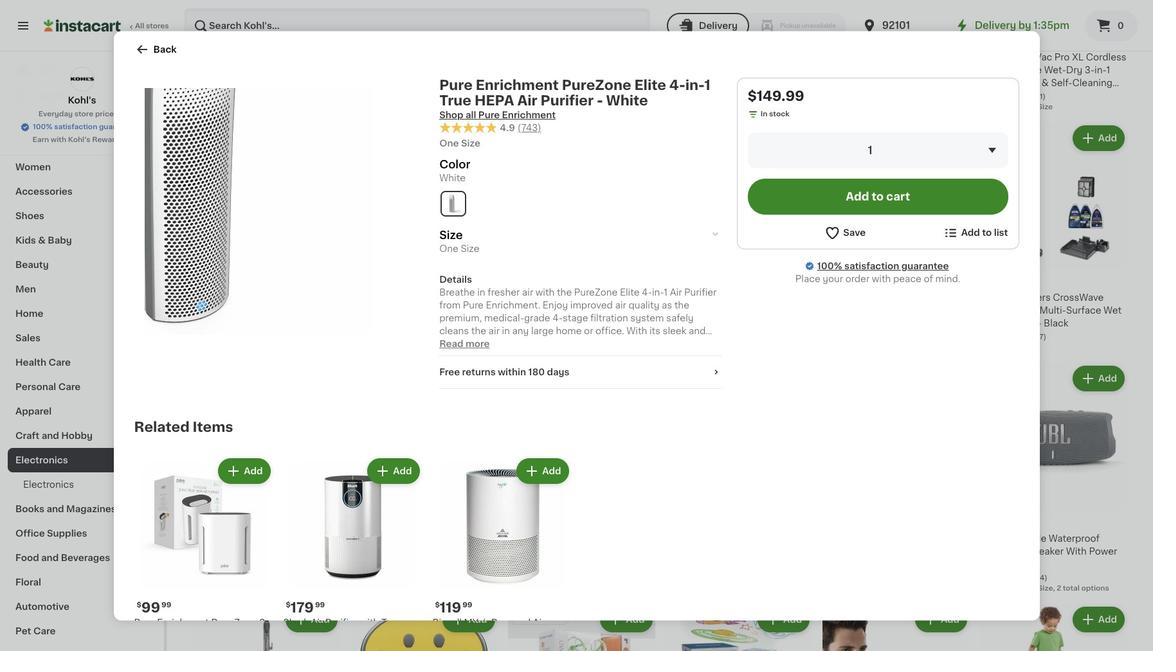 Task type: locate. For each thing, give the bounding box(es) containing it.
0 horizontal spatial 149
[[200, 35, 225, 49]]

grey,
[[351, 573, 371, 580], [1000, 586, 1020, 593]]

(743)
[[518, 123, 542, 132], [556, 334, 574, 341]]

self-
[[1052, 78, 1073, 87]]

shark up anti-
[[351, 294, 376, 303]]

1 beats from the left
[[351, 52, 377, 61]]

0 vertical spatial 100%
[[33, 124, 52, 131]]

xl right pro
[[1073, 52, 1085, 61]]

$ 99 99 up white, one size
[[196, 276, 230, 290]]

0 horizontal spatial wireless
[[408, 65, 447, 74]]

kohl's
[[68, 136, 90, 144]]

$ inside $ 16 99
[[826, 277, 831, 284]]

with up seal
[[460, 294, 479, 303]]

black inside bissell brothers crosswave hydrosteam multi-surface wet dry vacuum - black (637)
[[1045, 319, 1069, 328]]

bissell for bissell brothers crosswave hydrosteam multi-surface wet dry vacuum - black (637)
[[981, 294, 1010, 303]]

surface down crosswave
[[1067, 307, 1102, 316]]

mist
[[422, 548, 442, 557]]

hepa inside pure enrichment pure zone 3-in- 1 hepa air purifier
[[199, 307, 224, 316]]

satisfaction up place your order with peace of mind.
[[845, 261, 900, 270]]

white inside 149 pure enrichment purezone elite 4-in-1 true hepa air purifier - white
[[508, 319, 535, 328]]

and for craft
[[42, 432, 59, 441]]

delivery up hydrovac
[[975, 21, 1017, 30]]

(743) up days
[[556, 334, 574, 341]]

1 vertical spatial total
[[1064, 586, 1080, 593]]

0 vertical spatial shop
[[36, 66, 60, 75]]

- inside bissell brothers crosswave hydrosteam multi-surface wet dry vacuum - black (637)
[[1038, 319, 1042, 328]]

0 horizontal spatial size,
[[393, 103, 410, 110]]

surface up mop
[[1007, 65, 1043, 74]]

$ 99 99 inside the product group
[[137, 602, 171, 615]]

3- for pure enrichment pure zone 3- in-1 hepa air purifier
[[260, 619, 269, 628]]

2 beats from the left
[[426, 52, 453, 61]]

4- right seal
[[508, 307, 518, 316]]

$ inside $ 79 99
[[353, 518, 358, 525]]

kohl's
[[68, 96, 96, 105]]

0 horizontal spatial 2
[[412, 103, 416, 110]]

zone for pure enrichment pure zone 3-in- 1 hepa air purifier
[[293, 294, 316, 303]]

multicolor, one size down system
[[981, 103, 1054, 110]]

personal up apparel
[[15, 383, 56, 392]]

grey, inside the product group
[[351, 573, 371, 580]]

1 horizontal spatial multicolor, one size
[[981, 103, 1054, 110]]

92101
[[883, 21, 911, 30]]

1 horizontal spatial grey,
[[1000, 586, 1020, 593]]

shark inside shark hydrovac pro xl cordless multi-surface wet-dry 3-in-1 vacuum mop & self-cleaning system
[[981, 52, 1006, 61]]

smartwash+
[[701, 294, 758, 303]]

0 horizontal spatial pet
[[15, 627, 31, 636]]

1 horizontal spatial total
[[1064, 586, 1080, 593]]

floral
[[15, 579, 41, 588]]

multi- down brothers
[[1040, 307, 1067, 316]]

to left 'list'
[[983, 228, 993, 237]]

99 inside the $ 179 99
[[315, 602, 325, 609]]

top
[[623, 548, 639, 557]]

electronics link up magazines
[[8, 473, 156, 497]]

$ inside the $ 179 99
[[286, 602, 291, 609]]

and up office supplies
[[47, 505, 64, 514]]

0 vertical spatial grey,
[[351, 573, 371, 580]]

$ inside $ 9 99
[[511, 518, 515, 525]]

true down details button at the top
[[536, 307, 556, 316]]

shark hydrovac pro xl cordless multi-surface wet-dry 3-in-1 vacuum mop & self-cleaning system
[[981, 52, 1127, 100]]

food and beverages link
[[8, 546, 156, 571]]

1 vertical spatial white,
[[193, 332, 216, 339]]

xl inside the hume pure enrichment xl ultrasonic cool mist humidifier
[[457, 535, 469, 544]]

2 horizontal spatial 3-
[[1086, 65, 1095, 74]]

delivery
[[975, 21, 1017, 30], [699, 21, 738, 30]]

dry down pro
[[1067, 65, 1083, 74]]

silver
[[241, 548, 265, 557]]

0 vertical spatial electronics
[[15, 456, 68, 465]]

100% satisfaction guarantee up place your order with peace of mind.
[[818, 261, 950, 270]]

2 down speaker
[[1057, 586, 1062, 593]]

one size
[[440, 139, 481, 148]]

by left the 1:35pm
[[1019, 21, 1032, 30]]

1 vertical spatial to
[[983, 228, 993, 237]]

automotive link
[[8, 595, 156, 620]]

and inside 'link'
[[47, 505, 64, 514]]

black inside 99 jbl tune 130nc true wireless noise cancelling earbuds - black
[[823, 78, 848, 87]]

0 horizontal spatial multicolor, one size
[[508, 78, 581, 85]]

bissell down 119
[[433, 619, 462, 628]]

0 horizontal spatial shark
[[283, 619, 309, 628]]

sales
[[15, 334, 41, 343]]

cancelling down 130nc
[[852, 65, 900, 74]]

1 vertical spatial size,
[[1039, 586, 1056, 593]]

cordless up allergen
[[378, 294, 419, 303]]

surface inside bissell brothers crosswave hydrosteam multi-surface wet dry vacuum - black (637)
[[1067, 307, 1102, 316]]

$ 179 99
[[286, 602, 325, 615]]

pure inside the hume pure enrichment xl ultrasonic cool mist humidifier
[[380, 535, 401, 544]]

1 horizontal spatial satisfaction
[[845, 261, 900, 270]]

enrichment inside pure enrichment purezone elite 4-in-1 true hepa air purifier - white shop all pure enrichment
[[476, 78, 559, 91]]

craft and hobby
[[15, 432, 93, 441]]

1 vertical spatial multicolor, one size
[[981, 103, 1054, 110]]

white inside color white
[[440, 174, 466, 183]]

multi- up system
[[981, 65, 1007, 74]]

& inside 'link'
[[38, 236, 46, 245]]

cart
[[887, 191, 911, 201]]

1 vertical spatial xl
[[457, 535, 469, 544]]

1 horizontal spatial black, one size
[[666, 90, 722, 97]]

$ 99 99 for pure enrichment pure zone 3- in-1 hepa air purifier
[[137, 602, 171, 615]]

and for books
[[47, 505, 64, 514]]

cordless up cleaning
[[1087, 52, 1127, 61]]

0 horizontal spatial guarantee
[[99, 124, 136, 131]]

by inside 149 beats by dr. dre beats studio buds totally wireless noise cancelling earphones - white
[[379, 52, 391, 61]]

99 inside 99 jbl tune 130nc true wireless noise cancelling earbuds - black
[[831, 35, 849, 49]]

enrichment inside pure enrichment pure zone 3- in-1 hepa air purifier
[[157, 619, 209, 628]]

wet-
[[1045, 65, 1067, 74]]

enrichment up enrichment at the left top of page
[[476, 78, 559, 91]]

one inside size one size
[[440, 244, 459, 253]]

dry inside shark hydrovac pro xl cordless multi-surface wet-dry 3-in-1 vacuum mop & self-cleaning system
[[1067, 65, 1083, 74]]

anti-
[[351, 307, 373, 316]]

1 horizontal spatial shop
[[440, 110, 464, 119]]

shark up hepa
[[283, 619, 309, 628]]

1 horizontal spatial white,
[[351, 103, 374, 110]]

product group containing 16
[[823, 123, 971, 341]]

1 vertical spatial options
[[1082, 586, 1110, 593]]

jbl left tune
[[823, 52, 841, 61]]

1 vertical spatial $ 99 99
[[137, 602, 171, 615]]

black, one size
[[666, 90, 722, 97], [193, 103, 249, 110]]

with inside shark air purifier with true hepa
[[360, 619, 379, 628]]

noise down studio
[[449, 65, 475, 74]]

mop
[[1020, 78, 1040, 87]]

2 vertical spatial &
[[530, 548, 537, 557]]

enrichment down silver,
[[157, 619, 209, 628]]

100% up your
[[818, 261, 843, 270]]

care down health care link
[[58, 383, 81, 392]]

149 inside 149 pure enrichment purezone elite 4-in-1 true hepa air purifier - white
[[515, 276, 540, 290]]

total down earphones at the top
[[418, 103, 435, 110]]

2 vertical spatial and
[[41, 554, 59, 563]]

tru 15-bar espresso coffee machine - silver silver, one size
[[193, 535, 316, 567]]

0 horizontal spatial dry
[[981, 319, 997, 328]]

pure enrichment purezone elite 4-in-1 true hepa air purifier - white image
[[0, 0, 373, 335]]

1 vertical spatial surface
[[1067, 307, 1102, 316]]

pro
[[1055, 52, 1071, 61]]

0 horizontal spatial noise
[[449, 65, 475, 74]]

product group containing 9
[[508, 364, 655, 569]]

care down automotive
[[33, 627, 56, 636]]

purifier inside shark air purifier with true hepa
[[326, 619, 358, 628]]

vacuum down anti-
[[351, 319, 387, 328]]

1 vertical spatial personal
[[492, 619, 531, 628]]

buds
[[351, 65, 374, 74]]

multicolor, one size up enrichment at the left top of page
[[508, 78, 581, 85]]

white, inside popsockets popgrip, phone grip & stand, swappable top white, one size
[[508, 560, 532, 567]]

with down 100% satisfaction guarantee link
[[873, 274, 892, 283]]

order
[[846, 274, 870, 283]]

& right kids
[[38, 236, 46, 245]]

size, down earphones at the top
[[393, 103, 410, 110]]

accessories link
[[8, 180, 156, 204]]

vacuum up system
[[981, 78, 1017, 87]]

bar
[[223, 535, 238, 544]]

0 horizontal spatial xl
[[457, 535, 469, 544]]

3- inside pure enrichment pure zone 3-in- 1 hepa air purifier
[[318, 294, 328, 303]]

to left cart
[[872, 191, 884, 201]]

1 inside pure enrichment pure zone 3-in- 1 hepa air purifier
[[193, 307, 197, 316]]

beauty
[[15, 261, 49, 270]]

kids
[[15, 236, 36, 245]]

1 horizontal spatial 100% satisfaction guarantee
[[818, 261, 950, 270]]

0 horizontal spatial black
[[823, 78, 848, 87]]

0 horizontal spatial zone
[[234, 619, 257, 628]]

shark
[[981, 52, 1006, 61], [351, 294, 376, 303], [283, 619, 309, 628]]

jbl 5 portable waterproof bluetooth speaker with power bank - grey (884) dark grey, one size, 2 total options
[[981, 535, 1118, 593]]

1 vertical spatial wireless
[[408, 65, 447, 74]]

0 horizontal spatial to
[[872, 191, 884, 201]]

cancelling inside 99 jbl tune 130nc true wireless noise cancelling earbuds - black
[[852, 65, 900, 74]]

satisfaction up earn with kohl's rewards
[[54, 124, 97, 131]]

beats right dre
[[426, 52, 453, 61]]

149 for 149
[[200, 35, 225, 49]]

0 horizontal spatial delivery
[[699, 21, 738, 30]]

color white
[[440, 159, 471, 183]]

home link
[[8, 302, 156, 326]]

bissell up hydrosteam
[[981, 294, 1010, 303]]

electronics
[[15, 456, 68, 465], [23, 481, 74, 490]]

in- inside pure enrichment pure zone 3-in- 1 hepa air purifier
[[328, 294, 340, 303]]

multi- inside bissell brothers crosswave hydrosteam multi-surface wet dry vacuum - black (637)
[[1040, 307, 1067, 316]]

electronics up books and magazines
[[23, 481, 74, 490]]

enrichment for pure enrichment pure zone 3-in- 1 hepa air purifier
[[216, 294, 268, 303]]

$ for shark air purifier with true hepa
[[286, 602, 291, 609]]

add to list button
[[943, 225, 1009, 241]]

1 horizontal spatial 4-
[[670, 78, 686, 91]]

0 vertical spatial guarantee
[[99, 124, 136, 131]]

options inside jbl 5 portable waterproof bluetooth speaker with power bank - grey (884) dark grey, one size, 2 total options
[[1082, 586, 1110, 593]]

guarantee up of
[[902, 261, 950, 270]]

- inside tru 15-bar espresso coffee machine - silver silver, one size
[[234, 548, 238, 557]]

product group containing 99
[[134, 456, 273, 652]]

personal right myair
[[492, 619, 531, 628]]

pure
[[440, 78, 473, 91], [193, 294, 214, 303], [270, 294, 291, 303], [508, 294, 529, 303], [380, 535, 401, 544], [134, 619, 155, 628], [211, 619, 232, 628]]

3- for pure enrichment pure zone 3-in- 1 hepa air purifier
[[318, 294, 328, 303]]

shark for 249
[[351, 294, 376, 303]]

1 vertical spatial cordless
[[378, 294, 419, 303]]

& down the popsockets
[[530, 548, 537, 557]]

shark inside shark cordless pet plus with anti-allergen complete seal vacuum - blue
[[351, 294, 376, 303]]

1 horizontal spatial pet
[[421, 294, 436, 303]]

& right mop
[[1042, 78, 1050, 87]]

earbuds
[[902, 65, 939, 74]]

$ 99 99 up pure enrichment pure zone 3- in-1 hepa air purifier
[[137, 602, 171, 615]]

white, for beats by dr. dre beats studio buds totally wireless noise cancelling earphones - white
[[351, 103, 374, 110]]

★★★★★
[[666, 78, 711, 87], [666, 78, 711, 87], [193, 91, 238, 100], [193, 91, 238, 100], [351, 91, 396, 100], [351, 91, 396, 100], [981, 91, 1026, 100], [981, 91, 1026, 100], [440, 122, 498, 133], [440, 122, 498, 133], [193, 319, 238, 328], [193, 319, 238, 328], [666, 319, 711, 328], [666, 319, 711, 328], [351, 332, 396, 341], [351, 332, 396, 341], [508, 332, 553, 341], [508, 332, 553, 341], [351, 561, 396, 570], [351, 561, 396, 570]]

- inside 149 beats by dr. dre beats studio buds totally wireless noise cancelling earphones - white
[[452, 78, 456, 87]]

jbl left 5
[[981, 535, 998, 544]]

100%
[[33, 124, 52, 131], [818, 261, 843, 270]]

pure
[[479, 110, 500, 119]]

None search field
[[184, 8, 650, 44]]

size, down (884)
[[1039, 586, 1056, 593]]

0 vertical spatial &
[[1042, 78, 1050, 87]]

99 jbl tune 130nc true wireless noise cancelling earbuds - black
[[823, 35, 961, 87]]

white
[[458, 78, 484, 87], [607, 93, 649, 107], [440, 174, 466, 183], [508, 319, 535, 328], [474, 632, 500, 641]]

electronics for second electronics link
[[23, 481, 74, 490]]

purifier inside pure enrichment pure zone 3-in- 1 hepa air purifier
[[241, 307, 273, 316]]

shop link
[[8, 57, 156, 83]]

1 vertical spatial electronics
[[23, 481, 74, 490]]

supplies
[[47, 530, 87, 539]]

0 horizontal spatial multi-
[[981, 65, 1007, 74]]

earn with kohl's rewards link
[[33, 135, 132, 145]]

product group
[[351, 123, 498, 354], [666, 123, 813, 341], [823, 123, 971, 341], [981, 123, 1128, 354], [351, 364, 498, 582], [508, 364, 655, 569], [981, 364, 1128, 595], [134, 456, 273, 652], [283, 456, 422, 652], [433, 456, 572, 652], [193, 605, 340, 652], [351, 605, 498, 652], [508, 605, 655, 652], [666, 605, 813, 652], [823, 605, 971, 652], [981, 605, 1128, 652]]

enrichment down details button at the top
[[531, 294, 583, 303]]

enrichment up mist
[[403, 535, 455, 544]]

1 noise from the left
[[449, 65, 475, 74]]

xl up humidifier
[[457, 535, 469, 544]]

enrichment inside the hume pure enrichment xl ultrasonic cool mist humidifier
[[403, 535, 455, 544]]

0 horizontal spatial black, one size
[[193, 103, 249, 110]]

air inside pure enrichment purezone elite 4-in-1 true hepa air purifier - white shop all pure enrichment
[[518, 93, 538, 107]]

0
[[1118, 21, 1125, 30]]

xl inside shark hydrovac pro xl cordless multi-surface wet-dry 3-in-1 vacuum mop & self-cleaning system
[[1073, 52, 1085, 61]]

true up earbuds
[[900, 52, 920, 61]]

it
[[56, 91, 63, 100]]

in- inside shark hydrovac pro xl cordless multi-surface wet-dry 3-in-1 vacuum mop & self-cleaning system
[[1095, 65, 1107, 74]]

$179.99 element
[[981, 516, 1128, 533]]

$149.99
[[748, 89, 805, 102]]

plus
[[439, 294, 458, 303]]

0 vertical spatial bissell
[[981, 294, 1010, 303]]

with right the earn
[[51, 136, 66, 144]]

black,
[[666, 90, 688, 97], [193, 103, 215, 110]]

espresso
[[241, 535, 282, 544]]

purifier inside pure enrichment purezone elite 4-in-1 true hepa air purifier - white shop all pure enrichment
[[541, 93, 594, 107]]

multicolor, down system
[[981, 103, 1020, 110]]

white, for pure enrichment pure zone 3-in- 1 hepa air purifier
[[193, 332, 216, 339]]

1 horizontal spatial multicolor,
[[981, 103, 1020, 110]]

grey, down ultrasonic
[[351, 573, 371, 580]]

enrichment
[[502, 110, 556, 119]]

0 horizontal spatial jbl
[[823, 52, 841, 61]]

0 horizontal spatial surface
[[1007, 65, 1043, 74]]

power
[[1090, 548, 1118, 557]]

floral link
[[8, 571, 156, 595]]

1 vertical spatial purezone
[[585, 294, 629, 303]]

more
[[466, 340, 490, 349]]

0 horizontal spatial white,
[[193, 332, 216, 339]]

100% satisfaction guarantee down everyday store prices link
[[33, 124, 136, 131]]

size inside tru 15-bar espresso coffee machine - silver silver, one size
[[234, 560, 249, 567]]

one inside popsockets popgrip, phone grip & stand, swappable top white, one size
[[533, 560, 549, 567]]

by up totally
[[379, 52, 391, 61]]

in- for pure enrichment pure zone 3- in-1 hepa air purifier
[[134, 632, 146, 641]]

0 horizontal spatial satisfaction
[[54, 124, 97, 131]]

options down power
[[1082, 586, 1110, 593]]

true inside shark air purifier with true hepa
[[382, 619, 401, 628]]

enrichment inside 149 pure enrichment purezone elite 4-in-1 true hepa air purifier - white
[[531, 294, 583, 303]]

- inside pure enrichment purezone elite 4-in-1 true hepa air purifier - white shop all pure enrichment
[[597, 93, 603, 107]]

1 horizontal spatial 100%
[[818, 261, 843, 270]]

wireless inside 149 beats by dr. dre beats studio buds totally wireless noise cancelling earphones - white
[[408, 65, 447, 74]]

air inside pure enrichment pure zone 3-in- 1 hepa air purifier
[[227, 307, 239, 316]]

1:35pm
[[1034, 21, 1070, 30]]

wireless up earbuds
[[922, 52, 961, 61]]

1 field
[[748, 132, 1009, 168]]

$ for hume pure enrichment xl ultrasonic cool mist humidifier
[[353, 518, 358, 525]]

true up all
[[440, 93, 472, 107]]

cancelling down 'buds'
[[351, 78, 399, 87]]

care up personal care at the bottom of the page
[[49, 358, 71, 367]]

pet
[[421, 294, 436, 303], [15, 627, 31, 636]]

baby
[[48, 236, 72, 245]]

4- down 27
[[670, 78, 686, 91]]

in- inside pure enrichment pure zone 3- in-1 hepa air purifier
[[134, 632, 146, 641]]

pet down automotive
[[15, 627, 31, 636]]

99 inside $ 9 99
[[526, 518, 536, 525]]

beats up 'buds'
[[351, 52, 377, 61]]

0 vertical spatial shark
[[981, 52, 1006, 61]]

1 horizontal spatial &
[[530, 548, 537, 557]]

0 vertical spatial 100% satisfaction guarantee
[[33, 124, 136, 131]]

100% up the earn
[[33, 124, 52, 131]]

with
[[51, 136, 66, 144], [873, 274, 892, 283], [460, 294, 479, 303], [360, 619, 379, 628]]

details
[[440, 275, 472, 284]]

1 horizontal spatial shark
[[351, 294, 376, 303]]

1 horizontal spatial cordless
[[1087, 52, 1127, 61]]

in-
[[1095, 65, 1107, 74], [686, 78, 705, 91], [328, 294, 340, 303], [518, 307, 530, 316], [134, 632, 146, 641]]

1 vertical spatial multicolor,
[[981, 103, 1020, 110]]

1 vertical spatial (743)
[[556, 334, 574, 341]]

electronics link down the hobby
[[8, 449, 156, 473]]

1 vertical spatial 100% satisfaction guarantee
[[818, 261, 950, 270]]

personal care
[[15, 383, 81, 392]]

1 horizontal spatial noise
[[823, 65, 849, 74]]

office supplies
[[15, 530, 87, 539]]

1 vertical spatial by
[[379, 52, 391, 61]]

149
[[200, 35, 225, 49], [358, 35, 383, 49], [515, 276, 540, 290]]

in- for pure enrichment pure zone 3-in- 1 hepa air purifier
[[328, 294, 340, 303]]

upright
[[666, 307, 699, 316]]

mind.
[[936, 274, 961, 283]]

0 horizontal spatial by
[[379, 52, 391, 61]]

elite inside 149 pure enrichment purezone elite 4-in-1 true hepa air purifier - white
[[631, 294, 651, 303]]

black down tune
[[823, 78, 848, 87]]

2 noise from the left
[[823, 65, 849, 74]]

everyday store prices link
[[38, 109, 126, 120]]

earn
[[33, 136, 49, 144]]

1 vertical spatial dry
[[981, 319, 997, 328]]

delivery up $ 27 99
[[699, 21, 738, 30]]

total down with
[[1064, 586, 1080, 593]]

99 inside $ 16 99
[[847, 277, 857, 284]]

1 vertical spatial black, one size
[[193, 103, 249, 110]]

2 down earphones at the top
[[412, 103, 416, 110]]

cordless inside shark hydrovac pro xl cordless multi-surface wet-dry 3-in-1 vacuum mop & self-cleaning system
[[1087, 52, 1127, 61]]

- inside 149 pure enrichment purezone elite 4-in-1 true hepa air purifier - white
[[635, 307, 639, 316]]

true down grey, one size
[[382, 619, 401, 628]]

enrichment
[[476, 78, 559, 91], [216, 294, 268, 303], [531, 294, 583, 303], [403, 535, 455, 544], [157, 619, 209, 628]]

1 horizontal spatial cancelling
[[852, 65, 900, 74]]

and right craft
[[42, 432, 59, 441]]

$ inside $ 109 99
[[196, 518, 200, 525]]

1 horizontal spatial options
[[1082, 586, 1110, 593]]

size
[[566, 78, 581, 85], [707, 90, 722, 97], [234, 103, 249, 110], [1038, 103, 1054, 110], [461, 139, 481, 148], [440, 230, 463, 240], [461, 244, 480, 253], [235, 332, 250, 339], [703, 332, 718, 339], [234, 560, 249, 567], [550, 560, 565, 567], [389, 573, 405, 580]]

1 horizontal spatial surface
[[1067, 307, 1102, 316]]

0 horizontal spatial &
[[38, 236, 46, 245]]

shop left all
[[440, 110, 464, 119]]

2 inside jbl 5 portable waterproof bluetooth speaker with power bank - grey (884) dark grey, one size, 2 total options
[[1057, 586, 1062, 593]]

and right food at the left bottom
[[41, 554, 59, 563]]

item carousel region
[[116, 451, 1020, 652]]

4- inside pure enrichment purezone elite 4-in-1 true hepa air purifier - white shop all pure enrichment
[[670, 78, 686, 91]]

product group containing 279
[[666, 123, 813, 341]]

noise down tune
[[823, 65, 849, 74]]

bissell inside bissell myair personal air purifier - white
[[433, 619, 462, 628]]

0 horizontal spatial multicolor,
[[508, 78, 547, 85]]

0 vertical spatial care
[[49, 358, 71, 367]]

vacuum down hydrosteam
[[1000, 319, 1036, 328]]

1 horizontal spatial 149
[[358, 35, 383, 49]]

& inside popsockets popgrip, phone grip & stand, swappable top white, one size
[[530, 548, 537, 557]]

speaker
[[1028, 548, 1065, 557]]

with down grey, one size
[[360, 619, 379, 628]]

1 vertical spatial 4-
[[508, 307, 518, 316]]

black for 99
[[823, 78, 848, 87]]

(743) down enrichment at the left top of page
[[518, 123, 542, 132]]

bissell for bissell myair personal air purifier - white
[[433, 619, 462, 628]]

0 vertical spatial surface
[[1007, 65, 1043, 74]]

delivery inside button
[[699, 21, 738, 30]]

1 vertical spatial jbl
[[981, 535, 998, 544]]

pet care link
[[8, 620, 156, 644]]

guarantee up the rewards
[[99, 124, 136, 131]]

popgrip,
[[565, 535, 604, 544]]

hume pure enrichment xl ultrasonic cool mist humidifier
[[351, 535, 491, 557]]

1 inside pure enrichment purezone elite 4-in-1 true hepa air purifier - white shop all pure enrichment
[[705, 78, 711, 91]]

black for bissell
[[1045, 319, 1069, 328]]

1 horizontal spatial (743)
[[556, 334, 574, 341]]

0 horizontal spatial personal
[[15, 383, 56, 392]]

pet up complete
[[421, 294, 436, 303]]

related
[[134, 421, 190, 434]]

bissell brothers crosswave hydrosteam multi-surface wet dry vacuum - black (637)
[[981, 294, 1122, 341]]

in- inside pure enrichment purezone elite 4-in-1 true hepa air purifier - white shop all pure enrichment
[[686, 78, 705, 91]]

0 vertical spatial satisfaction
[[54, 124, 97, 131]]

79
[[358, 518, 375, 531]]

black up '(637)'
[[1045, 319, 1069, 328]]

hepa inside 149 pure enrichment purezone elite 4-in-1 true hepa air purifier - white
[[558, 307, 583, 316]]

$ 99 99 for pure enrichment pure zone 3-in- 1 hepa air purifier
[[196, 276, 230, 290]]

0 horizontal spatial cordless
[[378, 294, 419, 303]]

options left all
[[436, 103, 464, 110]]

1 horizontal spatial black
[[1045, 319, 1069, 328]]

1 vertical spatial grey,
[[1000, 586, 1020, 593]]

pet inside pet care link
[[15, 627, 31, 636]]

jbl inside 99 jbl tune 130nc true wireless noise cancelling earbuds - black
[[823, 52, 841, 61]]

dre
[[408, 52, 424, 61]]

wireless up earphones at the top
[[408, 65, 447, 74]]

allergen
[[373, 307, 410, 316]]

phone
[[607, 535, 636, 544]]

149 inside 149 beats by dr. dre beats studio buds totally wireless noise cancelling earphones - white
[[358, 35, 383, 49]]

2 horizontal spatial white,
[[508, 560, 532, 567]]

(637)
[[1029, 334, 1047, 341]]

shark down delivery by 1:35pm link
[[981, 52, 1006, 61]]

enrichment up white, one size
[[216, 294, 268, 303]]

carpet
[[702, 307, 733, 316]]

delivery for delivery by 1:35pm
[[975, 21, 1017, 30]]

to for cart
[[872, 191, 884, 201]]

electronics down craft and hobby
[[15, 456, 68, 465]]

1 vertical spatial pet
[[15, 627, 31, 636]]

electronics for second electronics link from the bottom
[[15, 456, 68, 465]]

bissell
[[981, 294, 1010, 303], [433, 619, 462, 628]]

automotive
[[15, 603, 69, 612]]

dry down hydrosteam
[[981, 319, 997, 328]]

1 horizontal spatial size,
[[1039, 586, 1056, 593]]

shark inside shark air purifier with true hepa
[[283, 619, 309, 628]]

1 horizontal spatial delivery
[[975, 21, 1017, 30]]

shop up buy
[[36, 66, 60, 75]]

0 vertical spatial wireless
[[922, 52, 961, 61]]

0 vertical spatial size,
[[393, 103, 410, 110]]

grey, one size
[[351, 573, 405, 580]]

grey, right dark
[[1000, 586, 1020, 593]]

multicolor, up enrichment at the left top of page
[[508, 78, 547, 85]]

0 vertical spatial black,
[[666, 90, 688, 97]]

0 vertical spatial pet
[[421, 294, 436, 303]]

0 horizontal spatial 100% satisfaction guarantee
[[33, 124, 136, 131]]



Task type: describe. For each thing, give the bounding box(es) containing it.
guarantee inside 100% satisfaction guarantee button
[[99, 124, 136, 131]]

earn with kohl's rewards
[[33, 136, 124, 144]]

$ 119 99
[[435, 602, 473, 615]]

9
[[515, 518, 525, 531]]

purezone inside 149 pure enrichment purezone elite 4-in-1 true hepa air purifier - white
[[585, 294, 629, 303]]

grip
[[508, 548, 528, 557]]

noise inside 149 beats by dr. dre beats studio buds totally wireless noise cancelling earphones - white
[[449, 65, 475, 74]]

1 vertical spatial black,
[[193, 103, 215, 110]]

4.9 (743)
[[500, 123, 542, 132]]

in- inside 149 pure enrichment purezone elite 4-in-1 true hepa air purifier - white
[[518, 307, 530, 316]]

product group containing 119
[[433, 456, 572, 652]]

elite inside pure enrichment purezone elite 4-in-1 true hepa air purifier - white shop all pure enrichment
[[635, 78, 667, 91]]

guarantee inside 100% satisfaction guarantee link
[[902, 261, 950, 270]]

cancelling inside 149 beats by dr. dre beats studio buds totally wireless noise cancelling earphones - white
[[351, 78, 399, 87]]

portable
[[1009, 535, 1047, 544]]

- inside jbl 5 portable waterproof bluetooth speaker with power bank - grey (884) dark grey, one size, 2 total options
[[1006, 561, 1010, 570]]

0 vertical spatial by
[[1019, 21, 1032, 30]]

dry inside bissell brothers crosswave hydrosteam multi-surface wet dry vacuum - black (637)
[[981, 319, 997, 328]]

system
[[981, 91, 1015, 100]]

one inside tru 15-bar espresso coffee machine - silver silver, one size
[[217, 560, 232, 567]]

purifier inside pure enrichment pure zone 3- in-1 hepa air purifier
[[194, 632, 226, 641]]

shark for $
[[283, 619, 309, 628]]

kohl's link
[[68, 67, 96, 107]]

product group containing 79
[[351, 364, 498, 582]]

149 for 149 pure enrichment purezone elite 4-in-1 true hepa air purifier - white
[[515, 276, 540, 290]]

hoover
[[666, 294, 699, 303]]

(581)
[[1029, 93, 1046, 100]]

all stores link
[[44, 8, 170, 44]]

249
[[358, 276, 385, 290]]

true inside 149 pure enrichment purezone elite 4-in-1 true hepa air purifier - white
[[536, 307, 556, 316]]

- inside shark cordless pet plus with anti-allergen complete seal vacuum - blue
[[389, 319, 393, 328]]

1 electronics link from the top
[[8, 449, 156, 473]]

3- inside shark hydrovac pro xl cordless multi-surface wet-dry 3-in-1 vacuum mop & self-cleaning system
[[1086, 65, 1095, 74]]

add to cart
[[846, 191, 911, 201]]

items
[[193, 421, 233, 434]]

humidifier
[[444, 548, 491, 557]]

true inside pure enrichment purezone elite 4-in-1 true hepa air purifier - white shop all pure enrichment
[[440, 93, 472, 107]]

$249.99 original price: $329.99 element
[[351, 275, 498, 292]]

tune
[[843, 52, 865, 61]]

of
[[924, 274, 934, 283]]

vacuum inside shark hydrovac pro xl cordless multi-surface wet-dry 3-in-1 vacuum mop & self-cleaning system
[[981, 78, 1017, 87]]

vacuum inside bissell brothers crosswave hydrosteam multi-surface wet dry vacuum - black (637)
[[1000, 319, 1036, 328]]

0 horizontal spatial (743)
[[518, 123, 542, 132]]

$349.99 element
[[981, 275, 1128, 292]]

cordless inside shark cordless pet plus with anti-allergen complete seal vacuum - blue
[[378, 294, 419, 303]]

myair
[[464, 619, 489, 628]]

0 horizontal spatial shop
[[36, 66, 60, 75]]

kids & baby
[[15, 236, 72, 245]]

one inside jbl 5 portable waterproof bluetooth speaker with power bank - grey (884) dark grey, one size, 2 total options
[[1022, 586, 1037, 593]]

dr.
[[393, 52, 406, 61]]

save
[[844, 228, 866, 237]]

product group containing 179
[[283, 456, 422, 652]]

surface inside shark hydrovac pro xl cordless multi-surface wet-dry 3-in-1 vacuum mop & self-cleaning system
[[1007, 65, 1043, 74]]

satisfaction inside button
[[54, 124, 97, 131]]

care for personal care
[[58, 383, 81, 392]]

purifier inside 149 pure enrichment purezone elite 4-in-1 true hepa air purifier - white
[[600, 307, 633, 316]]

multi- inside shark hydrovac pro xl cordless multi-surface wet-dry 3-in-1 vacuum mop & self-cleaning system
[[981, 65, 1007, 74]]

stand,
[[539, 548, 568, 557]]

in stock
[[761, 110, 790, 117]]

wet
[[1104, 307, 1122, 316]]

1 inside pure enrichment pure zone 3- in-1 hepa air purifier
[[146, 632, 150, 641]]

enrichment for pure enrichment purezone elite 4-in-1 true hepa air purifier - white shop all pure enrichment
[[476, 78, 559, 91]]

blue
[[396, 319, 416, 328]]

purezone inside pure enrichment purezone elite 4-in-1 true hepa air purifier - white shop all pure enrichment
[[562, 78, 632, 91]]

air inside pure enrichment pure zone 3- in-1 hepa air purifier
[[180, 632, 192, 641]]

180
[[529, 368, 545, 377]]

studio
[[455, 52, 484, 61]]

$ 27 99
[[668, 35, 701, 49]]

99 inside $ 27 99
[[691, 36, 701, 43]]

delivery for delivery
[[699, 21, 738, 30]]

kohl's logo image
[[70, 67, 94, 91]]

& inside shark hydrovac pro xl cordless multi-surface wet-dry 3-in-1 vacuum mop & self-cleaning system
[[1042, 78, 1050, 87]]

bissell myair personal air purifier - white
[[433, 619, 545, 641]]

size, inside jbl 5 portable waterproof bluetooth speaker with power bank - grey (884) dark grey, one size, 2 total options
[[1039, 586, 1056, 593]]

$ 109 99
[[196, 518, 237, 531]]

shop inside pure enrichment purezone elite 4-in-1 true hepa air purifier - white shop all pure enrichment
[[440, 110, 464, 119]]

- inside bissell myair personal air purifier - white
[[467, 632, 471, 641]]

99 inside $ 109 99
[[227, 518, 237, 525]]

women
[[15, 163, 51, 172]]

hepa inside pure enrichment pure zone 3- in-1 hepa air purifier
[[152, 632, 177, 641]]

all stores
[[135, 23, 169, 30]]

1 inside shark hydrovac pro xl cordless multi-surface wet-dry 3-in-1 vacuum mop & self-cleaning system
[[1107, 65, 1111, 74]]

purifier inside bissell myair personal air purifier - white
[[433, 632, 465, 641]]

grey, inside jbl 5 portable waterproof bluetooth speaker with power bank - grey (884) dark grey, one size, 2 total options
[[1000, 586, 1020, 593]]

total inside jbl 5 portable waterproof bluetooth speaker with power bank - grey (884) dark grey, one size, 2 total options
[[1064, 586, 1080, 593]]

white image
[[442, 192, 465, 215]]

read
[[440, 340, 464, 349]]

air inside bissell myair personal air purifier - white
[[533, 619, 545, 628]]

apparel
[[15, 407, 52, 416]]

1 inside 149 pure enrichment purezone elite 4-in-1 true hepa air purifier - white
[[530, 307, 534, 316]]

delivery button
[[667, 13, 750, 39]]

size inside popsockets popgrip, phone grip & stand, swappable top white, one size
[[550, 560, 565, 567]]

179
[[291, 602, 314, 615]]

add to cart button
[[748, 178, 1009, 214]]

0 vertical spatial personal
[[15, 383, 56, 392]]

days
[[547, 368, 570, 377]]

health care
[[15, 358, 71, 367]]

list
[[995, 228, 1009, 237]]

1 vertical spatial 100%
[[818, 261, 843, 270]]

vacuum inside shark cordless pet plus with anti-allergen complete seal vacuum - blue
[[351, 319, 387, 328]]

care for health care
[[49, 358, 71, 367]]

2 electronics link from the top
[[8, 473, 156, 497]]

99 inside $ 119 99
[[463, 602, 473, 609]]

enrichment for pure enrichment pure zone 3- in-1 hepa air purifier
[[157, 619, 209, 628]]

air inside shark air purifier with true hepa
[[311, 619, 323, 628]]

xl for enrichment
[[457, 535, 469, 544]]

pure inside 149 pure enrichment purezone elite 4-in-1 true hepa air purifier - white
[[508, 294, 529, 303]]

pure inside pure enrichment purezone elite 4-in-1 true hepa air purifier - white shop all pure enrichment
[[440, 78, 473, 91]]

149 for 149 beats by dr. dre beats studio buds totally wireless noise cancelling earphones - white
[[358, 35, 383, 49]]

place your order with peace of mind.
[[796, 274, 961, 283]]

1 inside "1" field
[[868, 145, 873, 155]]

personal care link
[[8, 375, 156, 400]]

$ for bissell myair personal air purifier - white
[[435, 602, 440, 609]]

and for food
[[41, 554, 59, 563]]

store
[[75, 111, 93, 118]]

100% satisfaction guarantee inside button
[[33, 124, 136, 131]]

0 vertical spatial 2
[[412, 103, 416, 110]]

hydrovac
[[1009, 52, 1053, 61]]

wireless inside 99 jbl tune 130nc true wireless noise cancelling earbuds - black
[[922, 52, 961, 61]]

$ inside $ 27 99
[[668, 36, 673, 43]]

craft
[[15, 432, 39, 441]]

zone for pure enrichment pure zone 3- in-1 hepa air purifier
[[234, 619, 257, 628]]

white, one size
[[193, 332, 250, 339]]

4- inside 149 pure enrichment purezone elite 4-in-1 true hepa air purifier - white
[[508, 307, 518, 316]]

buy it again link
[[8, 83, 156, 109]]

1 vertical spatial satisfaction
[[845, 261, 900, 270]]

pure enrichment pure zone 3-in- 1 hepa air purifier
[[193, 294, 340, 316]]

jbl inside jbl 5 portable waterproof bluetooth speaker with power bank - grey (884) dark grey, one size, 2 total options
[[981, 535, 998, 544]]

place
[[796, 274, 821, 283]]

100% satisfaction guarantee button
[[20, 120, 144, 133]]

1 horizontal spatial black,
[[666, 90, 688, 97]]

0 vertical spatial options
[[436, 103, 464, 110]]

0 vertical spatial multicolor, one size
[[508, 78, 581, 85]]

$ for popsockets popgrip, phone grip & stand, swappable top
[[511, 518, 515, 525]]

save button
[[825, 225, 866, 241]]

xl for pro
[[1073, 52, 1085, 61]]

$ for pure enrichment pure zone 3-in- 1 hepa air purifier
[[196, 277, 200, 284]]

pet inside shark cordless pet plus with anti-allergen complete seal vacuum - blue
[[421, 294, 436, 303]]

white inside 149 beats by dr. dre beats studio buds totally wireless noise cancelling earphones - white
[[458, 78, 484, 87]]

apparel link
[[8, 400, 156, 424]]

instacart logo image
[[44, 18, 121, 33]]

to for list
[[983, 228, 993, 237]]

5
[[1001, 535, 1007, 544]]

29
[[515, 35, 533, 49]]

99 inside $ 79 99
[[377, 518, 386, 525]]

100% inside button
[[33, 124, 52, 131]]

100% satisfaction guarantee link
[[818, 259, 950, 272]]

food
[[15, 554, 39, 563]]

brothers
[[1012, 294, 1051, 303]]

complete
[[412, 307, 457, 316]]

pure enrichment purezone elite 4-in-1 true hepa air purifier - white shop all pure enrichment
[[440, 78, 711, 119]]

cleaning
[[1073, 78, 1113, 87]]

shoes link
[[8, 204, 156, 228]]

personal inside bissell myair personal air purifier - white
[[492, 619, 531, 628]]

0 vertical spatial black, one size
[[666, 90, 722, 97]]

white inside bissell myair personal air purifier - white
[[474, 632, 500, 641]]

machine
[[193, 548, 232, 557]]

beverages
[[61, 554, 110, 563]]

$359.99 element
[[981, 34, 1128, 51]]

prices
[[95, 111, 118, 118]]

0 horizontal spatial total
[[418, 103, 435, 110]]

peace
[[894, 274, 922, 283]]

size one size
[[440, 230, 480, 253]]

white inside pure enrichment purezone elite 4-in-1 true hepa air purifier - white shop all pure enrichment
[[607, 93, 649, 107]]

all
[[466, 110, 477, 119]]

sales link
[[8, 326, 156, 351]]

- inside 99 jbl tune 130nc true wireless noise cancelling earbuds - black
[[942, 65, 946, 74]]

true inside 99 jbl tune 130nc true wireless noise cancelling earbuds - black
[[900, 52, 920, 61]]

in
[[761, 110, 768, 117]]

service type group
[[667, 13, 847, 39]]

149 pure enrichment purezone elite 4-in-1 true hepa air purifier - white
[[508, 276, 651, 328]]

rewards
[[92, 136, 124, 144]]

$ for pure enrichment pure zone 3- in-1 hepa air purifier
[[137, 602, 141, 609]]

dark
[[981, 586, 998, 593]]

your
[[823, 274, 844, 283]]

noise inside 99 jbl tune 130nc true wireless noise cancelling earbuds - black
[[823, 65, 849, 74]]

air inside 149 pure enrichment purezone elite 4-in-1 true hepa air purifier - white
[[586, 307, 598, 316]]

279
[[673, 276, 699, 290]]

shoes
[[15, 212, 44, 221]]

$ for tru 15-bar espresso coffee machine - silver
[[196, 518, 200, 525]]

care for pet care
[[33, 627, 56, 636]]

product group containing 249
[[351, 123, 498, 354]]

in- for pure enrichment purezone elite 4-in-1 true hepa air purifier - white shop all pure enrichment
[[686, 78, 705, 91]]

grey
[[1012, 561, 1034, 570]]

with inside shark cordless pet plus with anti-allergen complete seal vacuum - blue
[[460, 294, 479, 303]]



Task type: vqa. For each thing, say whether or not it's contained in the screenshot.
Petco image
no



